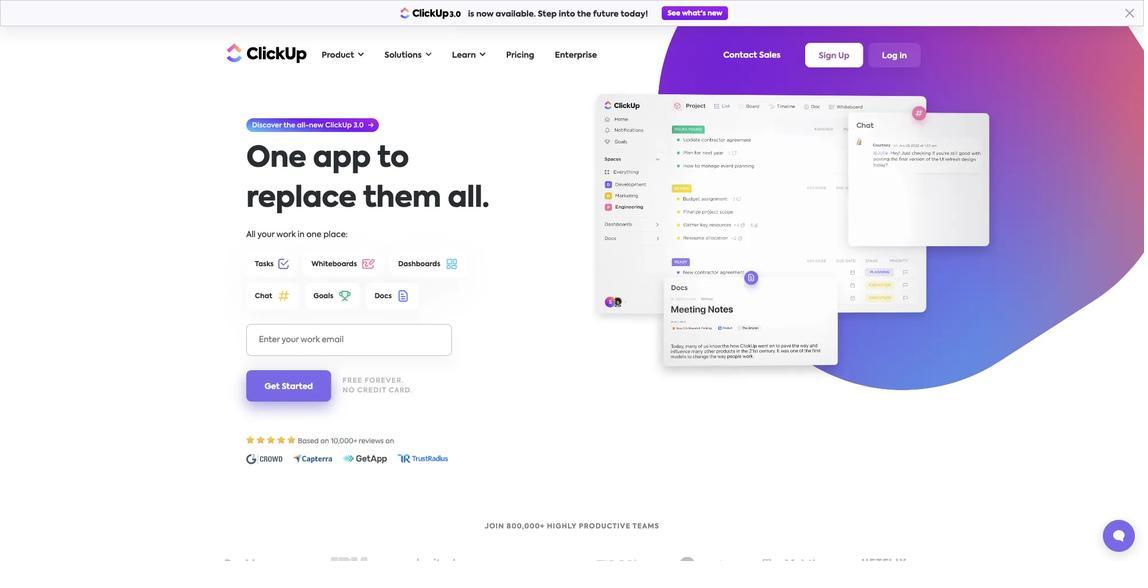 Task type: vqa. For each thing, say whether or not it's contained in the screenshot.
"Pricing"
yes



Task type: locate. For each thing, give the bounding box(es) containing it.
contact
[[723, 51, 757, 59]]

0 vertical spatial in
[[900, 52, 907, 60]]

see what's new
[[668, 10, 722, 17]]

getapp logo image
[[343, 454, 387, 464]]

sign up
[[819, 52, 850, 60]]

whiteboards
[[312, 261, 357, 267]]

800,000+
[[507, 523, 545, 530]]

reviews
[[359, 438, 384, 445]]

enterprise
[[555, 51, 597, 59]]

get
[[265, 383, 280, 391]]

all your work in one place:
[[246, 231, 348, 239]]

0 horizontal spatial on
[[321, 438, 329, 445]]

learn
[[452, 51, 476, 59]]

up
[[838, 52, 850, 60]]

join
[[485, 523, 504, 530]]

t-mobile logo image
[[760, 557, 830, 561]]

all.
[[448, 185, 489, 213]]

1 vertical spatial in
[[298, 231, 305, 239]]

5 star image from the left
[[287, 436, 296, 444]]

app
[[313, 145, 371, 173]]

future
[[593, 10, 619, 18]]

contact sales
[[723, 51, 781, 59]]

product
[[322, 51, 354, 59]]

0 horizontal spatial in
[[298, 231, 305, 239]]

on
[[321, 438, 329, 445], [385, 438, 394, 445]]

is now available. step into the future today!
[[468, 10, 648, 18]]

card.
[[389, 387, 413, 394]]

10,000+
[[331, 438, 357, 445]]

2 star image from the left
[[257, 436, 265, 444]]

to
[[377, 145, 409, 173]]

see
[[668, 10, 680, 17]]

log in link
[[869, 43, 921, 67]]

solutions button
[[379, 43, 437, 67]]

whiteboards link
[[303, 251, 384, 277]]

in right 'log'
[[900, 52, 907, 60]]

now
[[476, 10, 494, 18]]

1 horizontal spatial on
[[385, 438, 394, 445]]

Enter your work email email field
[[246, 324, 452, 356]]

star image
[[246, 436, 255, 444], [257, 436, 265, 444], [267, 436, 275, 444], [277, 436, 286, 444], [287, 436, 296, 444]]

one
[[307, 231, 322, 239]]

on right based
[[321, 438, 329, 445]]

sign up button
[[805, 43, 863, 67]]

based on 10,000+ reviews on
[[298, 438, 394, 445]]

join 800,000+ highly productive teams
[[485, 523, 659, 530]]

in left one
[[298, 231, 305, 239]]

pricing link
[[501, 43, 540, 67]]

in
[[900, 52, 907, 60], [298, 231, 305, 239]]

log
[[882, 52, 898, 60]]

dashboards link
[[390, 251, 467, 277]]

free forever. no credit card.
[[343, 378, 413, 394]]

sales
[[759, 51, 781, 59]]

tasks
[[255, 261, 274, 267]]

them
[[363, 185, 441, 213]]

chat
[[255, 293, 272, 299]]

contact sales link
[[718, 45, 786, 65]]

is
[[468, 10, 474, 18]]

on right reviews
[[385, 438, 394, 445]]

today!
[[621, 10, 648, 18]]

g2crowd logo image
[[246, 454, 282, 465]]

solutions
[[384, 51, 422, 59]]

logitech logo image
[[417, 558, 460, 561]]

no
[[343, 387, 355, 394]]



Task type: describe. For each thing, give the bounding box(es) containing it.
learn button
[[446, 43, 491, 67]]

get started
[[265, 383, 313, 391]]

goals link
[[305, 283, 360, 309]]

what's
[[682, 10, 706, 17]]

discover the all-new clickup 3.0 image
[[246, 118, 379, 132]]

docs link
[[366, 283, 419, 309]]

pricing
[[506, 51, 534, 59]]

get started button
[[246, 370, 331, 402]]

goals
[[314, 293, 333, 299]]

sign
[[819, 52, 836, 60]]

step
[[538, 10, 557, 18]]

log in
[[882, 52, 907, 60]]

replace
[[246, 185, 356, 213]]

started
[[282, 383, 313, 391]]

booking-dot-com logo image
[[225, 559, 295, 561]]

close button image
[[1125, 9, 1135, 18]]

new
[[708, 10, 722, 17]]

docs
[[375, 293, 392, 299]]

free
[[343, 378, 362, 384]]

1 horizontal spatial in
[[900, 52, 907, 60]]

one app to replace them all.
[[246, 145, 489, 213]]

credit
[[357, 387, 386, 394]]

netflix logo image
[[862, 559, 906, 561]]

product button
[[316, 43, 370, 67]]

all
[[246, 231, 256, 239]]

clickup 3.0 image
[[400, 7, 461, 19]]

4 star image from the left
[[277, 436, 286, 444]]

trustradius logo image
[[397, 454, 448, 463]]

productive
[[579, 523, 631, 530]]

1 star image from the left
[[246, 436, 255, 444]]

highly
[[547, 523, 577, 530]]

chat link
[[246, 283, 299, 309]]

teams
[[633, 523, 659, 530]]

dashboards
[[398, 261, 440, 267]]

clickup image
[[223, 42, 307, 64]]

one
[[246, 145, 306, 173]]

forever.
[[365, 378, 404, 384]]

tasks link
[[246, 251, 297, 277]]

spotify logo image
[[679, 557, 732, 561]]

ibm logo image
[[331, 558, 367, 561]]

place:
[[323, 231, 348, 239]]

capterra logo image
[[293, 454, 333, 464]]

the
[[577, 10, 591, 18]]

2 on from the left
[[385, 438, 394, 445]]

enterprise link
[[549, 43, 603, 67]]

see what's new link
[[662, 6, 728, 20]]

your
[[257, 231, 275, 239]]

into
[[559, 10, 575, 18]]

3 star image from the left
[[267, 436, 275, 444]]

based
[[298, 438, 319, 445]]

tibco logo image
[[596, 559, 637, 561]]

1 on from the left
[[321, 438, 329, 445]]

available.
[[496, 10, 536, 18]]

work
[[277, 231, 296, 239]]



